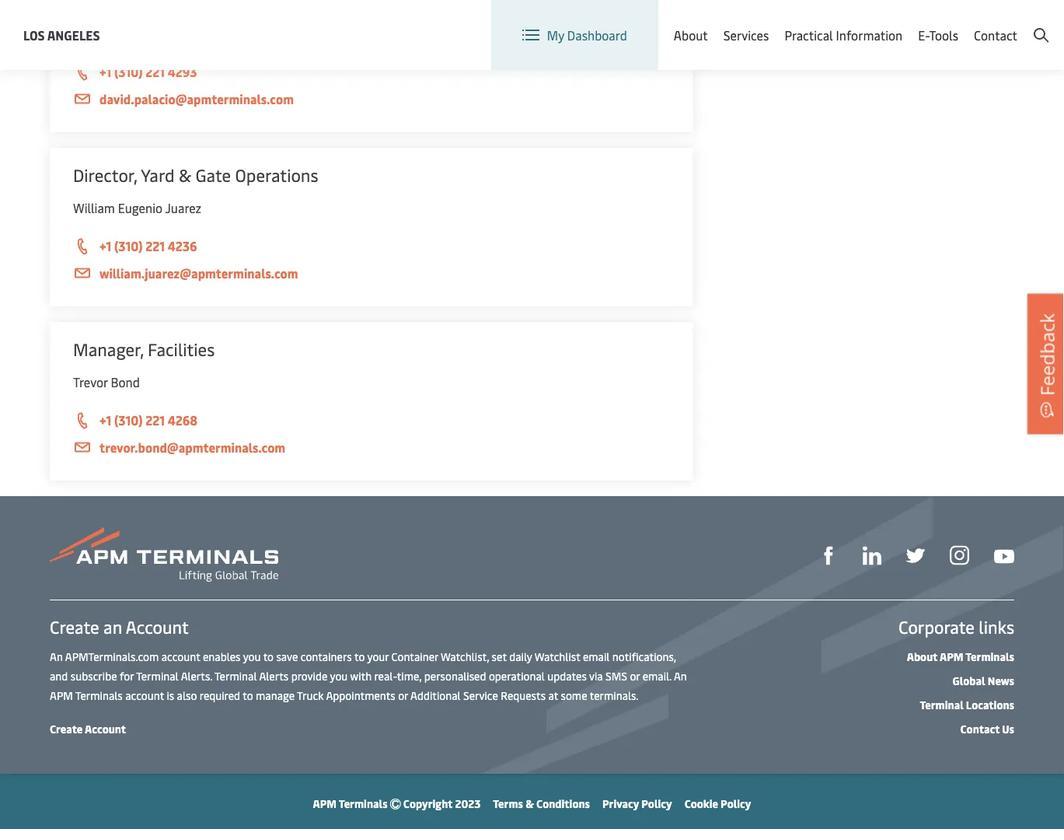 Task type: locate. For each thing, give the bounding box(es) containing it.
time,
[[397, 668, 422, 683]]

account down subscribe
[[85, 721, 126, 736]]

terminal down global news link
[[920, 697, 964, 712]]

terminals down subscribe
[[75, 687, 123, 702]]

manager,
[[73, 338, 144, 360]]

login
[[923, 14, 954, 31]]

+1 down "david"
[[100, 63, 111, 80]]

0 horizontal spatial about
[[674, 27, 708, 43]]

(310) down palacio
[[114, 63, 143, 80]]

apmterminals.com
[[65, 649, 159, 663]]

palacio
[[107, 25, 147, 42]]

+1 down william
[[100, 238, 111, 254]]

enables
[[203, 649, 241, 663]]

contact
[[974, 27, 1018, 43], [961, 721, 1000, 736]]

policy right the cookie
[[721, 796, 752, 810]]

/
[[956, 14, 962, 31]]

1 vertical spatial contact
[[961, 721, 1000, 736]]

apm left ⓒ
[[313, 796, 337, 810]]

or
[[630, 668, 640, 683], [398, 687, 408, 702]]

2 horizontal spatial terminals
[[966, 649, 1015, 663]]

account right an
[[126, 615, 189, 638]]

you up alerts
[[243, 649, 261, 663]]

0 horizontal spatial or
[[398, 687, 408, 702]]

location
[[695, 14, 743, 31]]

conditions
[[537, 796, 590, 810]]

(310) down bond
[[114, 412, 143, 429]]

save
[[276, 649, 298, 663]]

global menu
[[793, 15, 864, 31]]

1 vertical spatial you
[[330, 668, 348, 683]]

global for global menu
[[793, 15, 829, 31]]

1 horizontal spatial or
[[630, 668, 640, 683]]

& right yard
[[179, 163, 191, 186]]

0 vertical spatial +1
[[100, 63, 111, 80]]

manager, facilities
[[73, 338, 215, 360]]

4268
[[168, 412, 198, 429]]

3 221 from the top
[[146, 412, 165, 429]]

221 left 4293
[[146, 63, 165, 80]]

4293
[[168, 63, 197, 80]]

global
[[793, 15, 829, 31], [953, 673, 986, 687]]

2 horizontal spatial apm
[[940, 649, 964, 663]]

to left your
[[355, 649, 365, 663]]

terminal locations link
[[920, 697, 1015, 712]]

to left manage
[[243, 687, 253, 702]]

account left is
[[125, 687, 164, 702]]

instagram image
[[950, 546, 970, 565]]

1 vertical spatial about
[[907, 649, 938, 663]]

0 vertical spatial global
[[793, 15, 829, 31]]

contact down locations
[[961, 721, 1000, 736]]

0 horizontal spatial global
[[793, 15, 829, 31]]

1 horizontal spatial to
[[263, 649, 274, 663]]

youtube image
[[995, 549, 1015, 563]]

terms & conditions link
[[493, 796, 590, 810]]

2 (310) from the top
[[114, 238, 143, 254]]

service
[[463, 687, 498, 702]]

1 vertical spatial an
[[674, 668, 687, 683]]

221 left 4236
[[146, 238, 165, 254]]

0 horizontal spatial an
[[50, 649, 63, 663]]

1 horizontal spatial about
[[907, 649, 938, 663]]

about button
[[674, 0, 708, 70]]

about
[[674, 27, 708, 43], [907, 649, 938, 663]]

0 horizontal spatial &
[[179, 163, 191, 186]]

an apmterminals.com account enables you to save containers to your container watchlist, set daily watchlist email notifications, and subscribe for terminal alerts. terminal alerts provide you with real-time, personalised operational updates via sms or email. an apm terminals account is also required to manage truck appointments or additional service requests at some terminals.
[[50, 649, 687, 702]]

fill 44 link
[[907, 544, 925, 565]]

appointments
[[326, 687, 396, 702]]

about apm terminals link
[[907, 649, 1015, 663]]

an right email. at the bottom of page
[[674, 668, 687, 683]]

& right terms
[[526, 796, 534, 810]]

trevor.bond@apmterminals.com
[[100, 439, 286, 456]]

create account
[[50, 721, 126, 736]]

1 vertical spatial 221
[[146, 238, 165, 254]]

account up alerts.
[[162, 649, 200, 663]]

+1 down trevor bond
[[100, 412, 111, 429]]

terminal down enables
[[215, 668, 257, 683]]

1 +1 from the top
[[100, 63, 111, 80]]

1 vertical spatial account
[[125, 687, 164, 702]]

account
[[162, 649, 200, 663], [125, 687, 164, 702]]

0 vertical spatial you
[[243, 649, 261, 663]]

2 vertical spatial +1
[[100, 412, 111, 429]]

director, yard & gate operations
[[73, 163, 318, 186]]

3 +1 from the top
[[100, 412, 111, 429]]

an up and
[[50, 649, 63, 663]]

create for create account
[[50, 721, 83, 736]]

terms
[[493, 796, 523, 810]]

provide
[[291, 668, 328, 683]]

0 horizontal spatial you
[[243, 649, 261, 663]]

contact right '/'
[[974, 27, 1018, 43]]

+1 (310) 221 4236 link
[[73, 236, 670, 257]]

1 vertical spatial +1
[[100, 238, 111, 254]]

1 horizontal spatial policy
[[721, 796, 752, 810]]

policy for privacy policy
[[642, 796, 672, 810]]

privacy policy
[[603, 796, 672, 810]]

create right '/'
[[965, 14, 1001, 31]]

2 +1 from the top
[[100, 238, 111, 254]]

required
[[200, 687, 240, 702]]

ⓒ
[[390, 796, 401, 810]]

privacy policy link
[[603, 796, 672, 810]]

william.juarez@apmterminals.com
[[100, 265, 298, 282]]

2 horizontal spatial terminal
[[920, 697, 964, 712]]

1 horizontal spatial terminals
[[339, 796, 388, 810]]

create an account
[[50, 615, 189, 638]]

221 for yard
[[146, 238, 165, 254]]

create down and
[[50, 721, 83, 736]]

for
[[120, 668, 134, 683]]

+1 for manager,
[[100, 412, 111, 429]]

+1 for director,
[[100, 238, 111, 254]]

terminal
[[136, 668, 179, 683], [215, 668, 257, 683], [920, 697, 964, 712]]

1 horizontal spatial you
[[330, 668, 348, 683]]

policy
[[642, 796, 672, 810], [721, 796, 752, 810]]

services button
[[724, 0, 769, 70]]

2 horizontal spatial to
[[355, 649, 365, 663]]

create left an
[[50, 615, 99, 638]]

0 vertical spatial about
[[674, 27, 708, 43]]

facilities
[[148, 338, 215, 360]]

contact for contact us
[[961, 721, 1000, 736]]

feedback
[[1035, 313, 1060, 396]]

bond
[[111, 374, 140, 390]]

daily
[[510, 649, 532, 663]]

+1
[[100, 63, 111, 80], [100, 238, 111, 254], [100, 412, 111, 429]]

twitter image
[[907, 546, 925, 565]]

notifications,
[[613, 649, 676, 663]]

2 vertical spatial apm
[[313, 796, 337, 810]]

requests
[[501, 687, 546, 702]]

apm down and
[[50, 687, 73, 702]]

apm down the corporate links
[[940, 649, 964, 663]]

+1 (310) 221 4268 link
[[73, 411, 670, 431]]

1 vertical spatial (310)
[[114, 238, 143, 254]]

eugenio
[[118, 199, 163, 216]]

0 vertical spatial account
[[1003, 14, 1049, 31]]

(310)
[[114, 63, 143, 80], [114, 238, 143, 254], [114, 412, 143, 429]]

to
[[263, 649, 274, 663], [355, 649, 365, 663], [243, 687, 253, 702]]

privacy
[[603, 796, 639, 810]]

1 vertical spatial create
[[50, 615, 99, 638]]

or down time,
[[398, 687, 408, 702]]

you left with
[[330, 668, 348, 683]]

terminals left ⓒ
[[339, 796, 388, 810]]

4236
[[168, 238, 197, 254]]

1 horizontal spatial &
[[526, 796, 534, 810]]

william eugenio juarez
[[73, 199, 201, 216]]

1 policy from the left
[[642, 796, 672, 810]]

(310) for director,
[[114, 238, 143, 254]]

tools
[[930, 27, 959, 43]]

create
[[965, 14, 1001, 31], [50, 615, 99, 638], [50, 721, 83, 736]]

2 vertical spatial create
[[50, 721, 83, 736]]

switch location button
[[630, 14, 743, 31]]

0 horizontal spatial apm
[[50, 687, 73, 702]]

switch location
[[655, 14, 743, 31]]

apm
[[940, 649, 964, 663], [50, 687, 73, 702], [313, 796, 337, 810]]

2 policy from the left
[[721, 796, 752, 810]]

221 left 4268
[[146, 412, 165, 429]]

my dashboard button
[[522, 0, 627, 70]]

(310) down william eugenio juarez
[[114, 238, 143, 254]]

to left "save"
[[263, 649, 274, 663]]

1 vertical spatial or
[[398, 687, 408, 702]]

0 vertical spatial terminals
[[966, 649, 1015, 663]]

2 221 from the top
[[146, 238, 165, 254]]

3 (310) from the top
[[114, 412, 143, 429]]

0 vertical spatial (310)
[[114, 63, 143, 80]]

menu
[[832, 15, 864, 31]]

0 vertical spatial contact
[[974, 27, 1018, 43]]

0 horizontal spatial policy
[[642, 796, 672, 810]]

1 vertical spatial terminals
[[75, 687, 123, 702]]

1 horizontal spatial apm
[[313, 796, 337, 810]]

1 vertical spatial apm
[[50, 687, 73, 702]]

terminal up is
[[136, 668, 179, 683]]

operational
[[489, 668, 545, 683]]

1 horizontal spatial global
[[953, 673, 986, 687]]

0 vertical spatial 221
[[146, 63, 165, 80]]

you
[[243, 649, 261, 663], [330, 668, 348, 683]]

william.juarez@apmterminals.com link
[[73, 264, 670, 283]]

(310) for manager,
[[114, 412, 143, 429]]

1 vertical spatial global
[[953, 673, 986, 687]]

2 vertical spatial terminals
[[339, 796, 388, 810]]

alerts
[[259, 668, 289, 683]]

2 vertical spatial (310)
[[114, 412, 143, 429]]

0 vertical spatial create
[[965, 14, 1001, 31]]

global inside global menu 'button'
[[793, 15, 829, 31]]

0 horizontal spatial terminals
[[75, 687, 123, 702]]

additional
[[411, 687, 461, 702]]

shape link
[[820, 544, 838, 565]]

0 horizontal spatial to
[[243, 687, 253, 702]]

terminals up global news link
[[966, 649, 1015, 663]]

or right sms
[[630, 668, 640, 683]]

account right '/'
[[1003, 14, 1049, 31]]

policy right the privacy
[[642, 796, 672, 810]]

2 vertical spatial 221
[[146, 412, 165, 429]]



Task type: vqa. For each thing, say whether or not it's contained in the screenshot.
the bottom be
no



Task type: describe. For each thing, give the bounding box(es) containing it.
also
[[177, 687, 197, 702]]

0 vertical spatial apm
[[940, 649, 964, 663]]

los angeles link
[[23, 25, 100, 45]]

container
[[392, 649, 439, 663]]

us
[[1003, 721, 1015, 736]]

contact for contact
[[974, 27, 1018, 43]]

my dashboard
[[547, 27, 627, 43]]

with
[[350, 668, 372, 683]]

manage
[[256, 687, 295, 702]]

221 for facilities
[[146, 412, 165, 429]]

my
[[547, 27, 565, 43]]

practical information button
[[785, 0, 903, 70]]

cookie
[[685, 796, 719, 810]]

contact us
[[961, 721, 1015, 736]]

login / create account link
[[895, 0, 1049, 46]]

0 vertical spatial an
[[50, 649, 63, 663]]

0 vertical spatial or
[[630, 668, 640, 683]]

director,
[[73, 163, 137, 186]]

global menu button
[[759, 0, 879, 46]]

cookie policy
[[685, 796, 752, 810]]

angeles
[[47, 26, 100, 43]]

corporate links
[[899, 615, 1015, 638]]

facebook image
[[820, 546, 838, 565]]

+1 (310) 221 4293 link
[[73, 62, 670, 82]]

dashboard
[[568, 27, 627, 43]]

policy for cookie policy
[[721, 796, 752, 810]]

apm inside an apmterminals.com account enables you to save containers to your container watchlist, set daily watchlist email notifications, and subscribe for terminal alerts. terminal alerts provide you with real-time, personalised operational updates via sms or email. an apm terminals account is also required to manage truck appointments or additional service requests at some terminals.
[[50, 687, 73, 702]]

gate
[[196, 163, 231, 186]]

your
[[367, 649, 389, 663]]

watchlist,
[[441, 649, 489, 663]]

e-tools button
[[919, 0, 959, 70]]

+1 (310) 221 4236
[[100, 238, 197, 254]]

1 horizontal spatial terminal
[[215, 668, 257, 683]]

juarez
[[165, 199, 201, 216]]

1 vertical spatial account
[[126, 615, 189, 638]]

linkedin image
[[863, 546, 882, 565]]

personalised
[[424, 668, 486, 683]]

information
[[836, 27, 903, 43]]

apmt footer logo image
[[50, 527, 278, 582]]

terminals.
[[590, 687, 639, 702]]

create for create an account
[[50, 615, 99, 638]]

is
[[167, 687, 174, 702]]

david
[[73, 25, 104, 42]]

about apm terminals
[[907, 649, 1015, 663]]

los
[[23, 26, 45, 43]]

and
[[50, 668, 68, 683]]

terminals inside an apmterminals.com account enables you to save containers to your container watchlist, set daily watchlist email notifications, and subscribe for terminal alerts. terminal alerts provide you with real-time, personalised operational updates via sms or email. an apm terminals account is also required to manage truck appointments or additional service requests at some terminals.
[[75, 687, 123, 702]]

los angeles
[[23, 26, 100, 43]]

locations
[[967, 697, 1015, 712]]

subscribe
[[71, 668, 117, 683]]

switch
[[655, 14, 692, 31]]

an
[[103, 615, 122, 638]]

1 (310) from the top
[[114, 63, 143, 80]]

1 vertical spatial &
[[526, 796, 534, 810]]

create account link
[[50, 721, 126, 736]]

containers
[[301, 649, 352, 663]]

terminal locations
[[920, 697, 1015, 712]]

updates
[[548, 668, 587, 683]]

martinez
[[150, 25, 200, 42]]

sms
[[606, 668, 628, 683]]

about for about apm terminals
[[907, 649, 938, 663]]

1 221 from the top
[[146, 63, 165, 80]]

trevor.bond@apmterminals.com link
[[73, 438, 670, 457]]

login / create account
[[923, 14, 1049, 31]]

yard
[[141, 163, 175, 186]]

trevor bond
[[73, 374, 140, 390]]

+1 (310) 221 4293
[[100, 63, 197, 80]]

0 horizontal spatial terminal
[[136, 668, 179, 683]]

at
[[549, 687, 558, 702]]

alerts.
[[181, 668, 212, 683]]

0 vertical spatial account
[[162, 649, 200, 663]]

1 horizontal spatial an
[[674, 668, 687, 683]]

copyright
[[404, 796, 453, 810]]

contact us link
[[961, 721, 1015, 736]]

global for global news
[[953, 673, 986, 687]]

terms & conditions
[[493, 796, 590, 810]]

contact button
[[974, 0, 1018, 70]]

corporate
[[899, 615, 975, 638]]

trevor
[[73, 374, 108, 390]]

feedback button
[[1028, 294, 1065, 434]]

you tube link
[[995, 545, 1015, 564]]

0 vertical spatial &
[[179, 163, 191, 186]]

global news
[[953, 673, 1015, 687]]

watchlist
[[535, 649, 581, 663]]

services
[[724, 27, 769, 43]]

2 vertical spatial account
[[85, 721, 126, 736]]

william
[[73, 199, 115, 216]]

apm terminals ⓒ copyright 2023
[[313, 796, 481, 810]]

david.palacio@apmterminals.com
[[100, 91, 294, 107]]

via
[[589, 668, 603, 683]]

about for about
[[674, 27, 708, 43]]

global news link
[[953, 673, 1015, 687]]

cookie policy link
[[685, 796, 752, 810]]

set
[[492, 649, 507, 663]]

e-tools
[[919, 27, 959, 43]]

real-
[[374, 668, 397, 683]]



